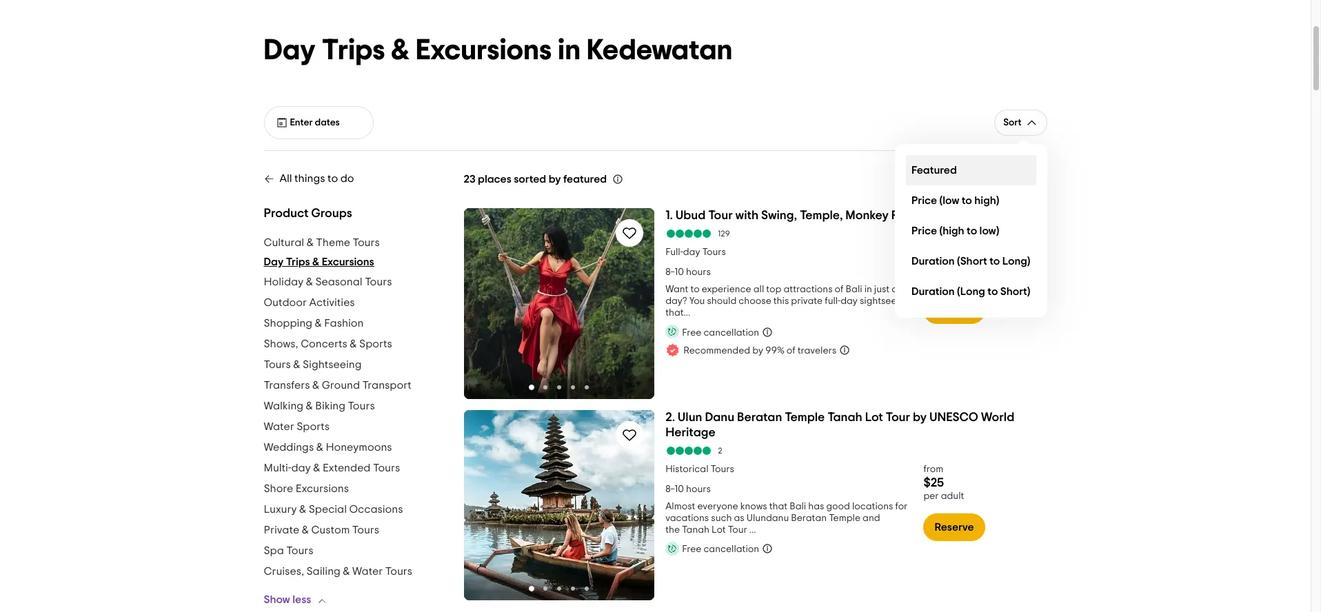 Task type: describe. For each thing, give the bounding box(es) containing it.
shore excursions
[[264, 483, 349, 495]]

price for price (low to high)
[[912, 195, 937, 206]]

temple inside the "ulun danu beratan temple tanah lot tour by unesco world heritage"
[[785, 412, 825, 424]]

travelers
[[798, 346, 837, 356]]

holiday & seasonal tours link
[[264, 272, 392, 292]]

and inside the almost everyone knows that bali has good locations for vacations such as ulundanu beratan temple and the tanah lot tour …
[[863, 514, 880, 523]]

0 vertical spatial by
[[549, 174, 561, 185]]

kedewatan
[[587, 36, 733, 65]]

clear all filters
[[984, 174, 1047, 183]]

day for day trips & excursions in kedewatan
[[264, 36, 316, 65]]

filters
[[1023, 174, 1047, 183]]

everyone
[[698, 502, 738, 512]]

enter dates
[[290, 118, 340, 128]]

from $57
[[924, 248, 944, 272]]

ubud
[[676, 210, 706, 222]]

private & custom tours link
[[264, 520, 379, 541]]

full-
[[825, 297, 841, 306]]

cruises, sailing & water tours link
[[264, 561, 413, 582]]

locations
[[852, 502, 893, 512]]

tour inside the "ulun danu beratan temple tanah lot tour by unesco world heritage"
[[886, 412, 910, 424]]

enter dates button
[[264, 106, 373, 139]]

5.0 of 5 bubbles image for ulun danu beratan temple tanah lot tour by unesco world heritage
[[666, 447, 713, 455]]

extended
[[323, 463, 371, 474]]

1 vertical spatial water
[[352, 566, 383, 577]]

theme
[[316, 237, 350, 248]]

full-
[[666, 248, 683, 257]]

0 vertical spatial tour
[[708, 210, 733, 222]]

2 free from the top
[[682, 545, 702, 555]]

sports inside water sports link
[[297, 421, 330, 432]]

sailing
[[307, 566, 341, 577]]

private
[[791, 297, 823, 306]]

cruises, sailing & water tours
[[264, 566, 413, 577]]

…
[[750, 525, 756, 535]]

(short
[[957, 256, 988, 267]]

concerts
[[301, 339, 347, 350]]

transfers & ground transport
[[264, 380, 412, 391]]

& inside shows, concerts & sports link
[[350, 339, 357, 350]]

tour inside the almost everyone knows that bali has good locations for vacations such as ulundanu beratan temple and the tanah lot tour …
[[728, 525, 747, 535]]

shopping & fashion link
[[264, 313, 364, 334]]

water sports link
[[264, 417, 330, 437]]

8–10 for ulun danu beratan temple tanah lot tour by unesco world heritage
[[666, 485, 684, 494]]

reserve for $25
[[935, 522, 974, 533]]

water sports
[[264, 421, 330, 432]]

recommended by 99% of travelers
[[684, 346, 837, 356]]

23
[[464, 174, 476, 185]]

beratan inside the "ulun danu beratan temple tanah lot tour by unesco world heritage"
[[737, 412, 782, 424]]

walking
[[264, 401, 304, 412]]

special
[[309, 504, 347, 515]]

monkey
[[846, 210, 889, 222]]

one
[[892, 285, 909, 295]]

2
[[718, 447, 722, 455]]

of inside want to experience all top attractions of bali in just one day? you should choose this private full-day sightseeing that…
[[835, 285, 844, 295]]

reserve link for $57
[[924, 297, 985, 324]]

lot inside the "ulun danu beratan temple tanah lot tour by unesco world heritage"
[[865, 412, 883, 424]]

want to experience all top attractions of bali in just one day? you should choose this private full-day sightseeing that…
[[666, 285, 911, 318]]

transfers & ground transport link
[[264, 375, 412, 396]]

sightseeing
[[303, 359, 362, 370]]

day for multi-day & extended tours
[[291, 463, 311, 474]]

& inside holiday & seasonal tours link
[[306, 277, 313, 288]]

you
[[690, 297, 705, 306]]

forest,
[[892, 210, 929, 222]]

transport
[[363, 380, 412, 391]]

transfers
[[264, 380, 310, 391]]

multi-day & extended tours
[[264, 463, 400, 474]]

ulundanu
[[747, 514, 789, 523]]

hours for ulun danu beratan temple tanah lot tour by unesco world heritage
[[686, 485, 711, 494]]

0 horizontal spatial of
[[787, 346, 796, 356]]

per
[[924, 492, 939, 501]]

duration (short to long)
[[912, 256, 1031, 267]]

shows, concerts & sports
[[264, 339, 392, 350]]

day inside want to experience all top attractions of bali in just one day? you should choose this private full-day sightseeing that…
[[841, 297, 858, 306]]

beratan inside the almost everyone knows that bali has good locations for vacations such as ulundanu beratan temple and the tanah lot tour …
[[791, 514, 827, 523]]

luxury & special occasions link
[[264, 499, 403, 520]]

spa tours
[[264, 546, 314, 557]]

from for $25
[[924, 465, 944, 474]]

places
[[478, 174, 512, 185]]

(long
[[957, 286, 986, 297]]

0 vertical spatial and
[[932, 210, 954, 222]]

lot inside the almost everyone knows that bali has good locations for vacations such as ulundanu beratan temple and the tanah lot tour …
[[712, 525, 726, 535]]

cultural & theme tours
[[264, 237, 380, 248]]

duration for duration (long to short)
[[912, 286, 955, 297]]

from for $57
[[924, 248, 944, 257]]

multi-
[[264, 463, 291, 474]]

long)
[[1003, 256, 1031, 267]]

to for duration (short to long)
[[990, 256, 1000, 267]]

reserve for $57
[[935, 305, 974, 316]]

save to a trip image
[[622, 225, 638, 241]]

to for duration (long to short)
[[988, 286, 998, 297]]

day for day trips & excursions
[[264, 257, 284, 268]]

private & custom tours
[[264, 525, 379, 536]]

clear all filters link
[[984, 163, 1047, 194]]

walking & biking tours
[[264, 401, 375, 412]]

129 link
[[666, 229, 1047, 239]]

swing,
[[761, 210, 797, 222]]

day trips & excursions in kedewatan
[[264, 36, 733, 65]]

luxury & special occasions
[[264, 504, 403, 515]]

private
[[264, 525, 299, 536]]

product
[[264, 208, 309, 220]]

$57
[[924, 260, 944, 272]]

bali inside want to experience all top attractions of bali in just one day? you should choose this private full-day sightseeing that…
[[846, 285, 863, 295]]

temple inside the almost everyone knows that bali has good locations for vacations such as ulundanu beratan temple and the tanah lot tour …
[[829, 514, 861, 523]]

almost everyone knows that bali has good locations for vacations such as ulundanu beratan temple and the tanah lot tour … link
[[666, 501, 913, 536]]

2 link
[[666, 446, 1047, 456]]

ulun
[[678, 412, 703, 424]]

product groups
[[264, 208, 352, 220]]

2.
[[666, 412, 675, 424]]

historical
[[666, 465, 709, 474]]

& inside cruises, sailing & water tours link
[[343, 566, 350, 577]]

choose
[[739, 297, 772, 306]]

price (high to low)
[[912, 225, 1000, 236]]

8–10 hours for ubud tour with swing, temple, monkey forest, and waterfall
[[666, 268, 711, 277]]

cultural
[[264, 237, 304, 248]]

holiday & seasonal tours
[[264, 277, 392, 288]]

day for full-day tours
[[683, 248, 700, 257]]

show
[[264, 595, 290, 606]]

ground
[[322, 380, 360, 391]]



Task type: locate. For each thing, give the bounding box(es) containing it.
shore excursions link
[[264, 479, 349, 499]]

bali left "just"
[[846, 285, 863, 295]]

bali left has
[[790, 502, 806, 512]]

carousel of images figure for ulun danu beratan temple tanah lot tour by unesco world heritage
[[464, 410, 655, 601]]

& inside private & custom tours link
[[302, 525, 309, 536]]

1 price from the top
[[912, 195, 937, 206]]

tours & sightseeing link
[[264, 355, 362, 375]]

things
[[295, 173, 325, 184]]

1 vertical spatial temple
[[829, 514, 861, 523]]

day down ubud
[[683, 248, 700, 257]]

1 horizontal spatial by
[[753, 346, 764, 356]]

shows, concerts & sports link
[[264, 334, 392, 355]]

1 horizontal spatial and
[[932, 210, 954, 222]]

2 duration from the top
[[912, 286, 955, 297]]

1 free from the top
[[682, 328, 702, 338]]

cancellation
[[704, 328, 759, 338], [704, 545, 759, 555]]

in inside want to experience all top attractions of bali in just one day? you should choose this private full-day sightseeing that…
[[865, 285, 872, 295]]

1 vertical spatial from
[[924, 465, 944, 474]]

5.0 of 5 bubbles image inside 129 "link"
[[666, 230, 713, 238]]

all things to do
[[280, 173, 354, 184]]

& inside 'weddings & honeymoons' link
[[316, 442, 323, 453]]

less
[[293, 595, 311, 606]]

1 vertical spatial tour
[[886, 412, 910, 424]]

the tanah
[[666, 525, 710, 535]]

&
[[391, 36, 410, 65], [307, 237, 314, 248], [312, 257, 320, 268], [306, 277, 313, 288], [315, 318, 322, 329], [350, 339, 357, 350], [293, 359, 300, 370], [312, 380, 320, 391], [306, 401, 313, 412], [316, 442, 323, 453], [313, 463, 320, 474], [299, 504, 306, 515], [302, 525, 309, 536], [343, 566, 350, 577]]

0 vertical spatial bali
[[846, 285, 863, 295]]

0 vertical spatial price
[[912, 195, 937, 206]]

0 vertical spatial from
[[924, 248, 944, 257]]

0 vertical spatial day
[[264, 36, 316, 65]]

knows
[[741, 502, 767, 512]]

high)
[[975, 195, 1000, 206]]

& inside cultural & theme tours link
[[307, 237, 314, 248]]

1 vertical spatial trips
[[286, 257, 310, 268]]

1 horizontal spatial bali
[[846, 285, 863, 295]]

good
[[827, 502, 850, 512]]

1 horizontal spatial temple
[[829, 514, 861, 523]]

1 reserve from the top
[[935, 305, 974, 316]]

by right sorted
[[549, 174, 561, 185]]

spa tours link
[[264, 541, 314, 561]]

price (low to high)
[[912, 195, 1000, 206]]

2 price from the top
[[912, 225, 937, 236]]

to for price (high to low)
[[967, 225, 977, 236]]

to for all things to do
[[328, 173, 338, 184]]

by left unesco
[[913, 412, 927, 424]]

temple down the good
[[829, 514, 861, 523]]

free cancellation up recommended
[[682, 328, 759, 338]]

unesco
[[930, 412, 979, 424]]

low)
[[980, 225, 1000, 236]]

list box containing featured
[[895, 144, 1047, 318]]

0 vertical spatial trips
[[322, 36, 385, 65]]

water
[[264, 421, 294, 432], [352, 566, 383, 577]]

price up forest,
[[912, 195, 937, 206]]

day trips & excursions
[[264, 257, 374, 268]]

just
[[874, 285, 890, 295]]

tour up 129
[[708, 210, 733, 222]]

5.0 of 5 bubbles image inside the 2 link
[[666, 447, 713, 455]]

shopping
[[264, 318, 312, 329]]

honeymoons
[[326, 442, 392, 453]]

of right 99%
[[787, 346, 796, 356]]

experience
[[702, 285, 752, 295]]

129
[[718, 230, 730, 238]]

all
[[1010, 174, 1021, 183], [754, 285, 764, 295]]

5.0 of 5 bubbles image down ubud
[[666, 230, 713, 238]]

0 vertical spatial in
[[558, 36, 581, 65]]

featured
[[563, 174, 607, 185]]

0 horizontal spatial day
[[291, 463, 311, 474]]

0 horizontal spatial water
[[264, 421, 294, 432]]

free cancellation down the such
[[682, 545, 759, 555]]

featured
[[912, 164, 957, 176]]

to left low)
[[967, 225, 977, 236]]

sports down fashion
[[359, 339, 392, 350]]

0 horizontal spatial all
[[754, 285, 764, 295]]

1 horizontal spatial beratan
[[791, 514, 827, 523]]

reserve down adult
[[935, 522, 974, 533]]

0 vertical spatial 8–10
[[666, 268, 684, 277]]

2 8–10 hours from the top
[[666, 485, 711, 494]]

to left long)
[[990, 256, 1000, 267]]

1 vertical spatial of
[[787, 346, 796, 356]]

1 vertical spatial by
[[753, 346, 764, 356]]

multi-day & extended tours link
[[264, 458, 400, 479]]

99%
[[766, 346, 785, 356]]

all right clear at the top
[[1010, 174, 1021, 183]]

(high
[[940, 225, 965, 236]]

sorted
[[514, 174, 546, 185]]

outdoor
[[264, 297, 307, 308]]

price down forest,
[[912, 225, 937, 236]]

from $25 per adult
[[924, 465, 964, 501]]

0 vertical spatial sports
[[359, 339, 392, 350]]

beratan down has
[[791, 514, 827, 523]]

1 reserve link from the top
[[924, 297, 985, 324]]

1 horizontal spatial sports
[[359, 339, 392, 350]]

free down the that…
[[682, 328, 702, 338]]

cancellation down the …
[[704, 545, 759, 555]]

2 free cancellation from the top
[[682, 545, 759, 555]]

weddings
[[264, 442, 314, 453]]

trips for day trips & excursions
[[286, 257, 310, 268]]

sort button
[[995, 110, 1047, 136]]

to for price (low to high)
[[962, 195, 972, 206]]

2 8–10 from the top
[[666, 485, 684, 494]]

day
[[683, 248, 700, 257], [841, 297, 858, 306], [291, 463, 311, 474]]

save to a trip image
[[622, 427, 638, 443]]

free cancellation
[[682, 328, 759, 338], [682, 545, 759, 555]]

duration down (high
[[912, 256, 955, 267]]

all up choose
[[754, 285, 764, 295]]

& inside luxury & special occasions link
[[299, 504, 306, 515]]

2 reserve from the top
[[935, 522, 974, 533]]

1 vertical spatial bali
[[790, 502, 806, 512]]

1 horizontal spatial of
[[835, 285, 844, 295]]

that…
[[666, 308, 691, 318]]

1 vertical spatial excursions
[[322, 257, 374, 268]]

0 vertical spatial temple
[[785, 412, 825, 424]]

2 vertical spatial excursions
[[296, 483, 349, 495]]

5.0 of 5 bubbles image down heritage
[[666, 447, 713, 455]]

0 horizontal spatial temple
[[785, 412, 825, 424]]

sports
[[359, 339, 392, 350], [297, 421, 330, 432]]

day up shore excursions link
[[291, 463, 311, 474]]

want
[[666, 285, 689, 295]]

1 vertical spatial lot
[[712, 525, 726, 535]]

occasions
[[349, 504, 403, 515]]

by inside the "ulun danu beratan temple tanah lot tour by unesco world heritage"
[[913, 412, 927, 424]]

23 places sorted by featured
[[464, 174, 607, 185]]

lot
[[865, 412, 883, 424], [712, 525, 726, 535]]

from inside from $25 per adult
[[924, 465, 944, 474]]

1 5.0 of 5 bubbles image from the top
[[666, 230, 713, 238]]

0 horizontal spatial trips
[[286, 257, 310, 268]]

0 vertical spatial reserve link
[[924, 297, 985, 324]]

2 5.0 of 5 bubbles image from the top
[[666, 447, 713, 455]]

0 vertical spatial 5.0 of 5 bubbles image
[[666, 230, 713, 238]]

outdoor activities link
[[264, 292, 355, 313]]

& inside multi-day & extended tours link
[[313, 463, 320, 474]]

1 horizontal spatial all
[[1010, 174, 1021, 183]]

2 cancellation from the top
[[704, 545, 759, 555]]

dates
[[315, 118, 340, 128]]

reserve down the duration (long to short) at the top right of the page
[[935, 305, 974, 316]]

& inside transfers & ground transport link
[[312, 380, 320, 391]]

0 vertical spatial hours
[[686, 268, 711, 277]]

2 vertical spatial day
[[291, 463, 311, 474]]

0 horizontal spatial in
[[558, 36, 581, 65]]

0 vertical spatial free cancellation
[[682, 328, 759, 338]]

1 duration from the top
[[912, 256, 955, 267]]

and down (low
[[932, 210, 954, 222]]

1 vertical spatial 8–10 hours
[[666, 485, 711, 494]]

temple,
[[800, 210, 843, 222]]

duration for duration (short to long)
[[912, 256, 955, 267]]

as
[[734, 514, 745, 523]]

1 carousel of images figure from the top
[[464, 208, 655, 399]]

duration (long to short)
[[912, 286, 1031, 297]]

seasonal
[[315, 277, 363, 288]]

0 horizontal spatial bali
[[790, 502, 806, 512]]

all
[[280, 173, 292, 184]]

0 vertical spatial 8–10 hours
[[666, 268, 711, 277]]

2 vertical spatial tour
[[728, 525, 747, 535]]

do
[[340, 173, 354, 184]]

that
[[770, 502, 788, 512]]

0 vertical spatial water
[[264, 421, 294, 432]]

lot down the such
[[712, 525, 726, 535]]

0 vertical spatial beratan
[[737, 412, 782, 424]]

0 horizontal spatial lot
[[712, 525, 726, 535]]

trips for day trips & excursions in kedewatan
[[322, 36, 385, 65]]

to inside want to experience all top attractions of bali in just one day? you should choose this private full-day sightseeing that…
[[691, 285, 700, 295]]

price
[[912, 195, 937, 206], [912, 225, 937, 236]]

hours down historical tours
[[686, 485, 711, 494]]

1 hours from the top
[[686, 268, 711, 277]]

water right sailing
[[352, 566, 383, 577]]

carousel of images figure
[[464, 208, 655, 399], [464, 410, 655, 601]]

1. ubud tour with swing, temple, monkey forest, and waterfall
[[666, 210, 1009, 222]]

vacations
[[666, 514, 709, 523]]

to right (long
[[988, 286, 998, 297]]

8–10
[[666, 268, 684, 277], [666, 485, 684, 494]]

of up full-
[[835, 285, 844, 295]]

excursions for day trips & excursions
[[322, 257, 374, 268]]

1 vertical spatial and
[[863, 514, 880, 523]]

cruises,
[[264, 566, 304, 577]]

1 vertical spatial all
[[754, 285, 764, 295]]

0 vertical spatial carousel of images figure
[[464, 208, 655, 399]]

to right (low
[[962, 195, 972, 206]]

holiday
[[264, 277, 304, 288]]

has
[[809, 502, 825, 512]]

carousel of images figure for ubud tour with swing, temple, monkey forest, and waterfall
[[464, 208, 655, 399]]

1 vertical spatial sports
[[297, 421, 330, 432]]

show less
[[264, 595, 311, 606]]

free down the tanah
[[682, 545, 702, 555]]

2 reserve link from the top
[[924, 514, 985, 541]]

temple left tanah
[[785, 412, 825, 424]]

0 horizontal spatial and
[[863, 514, 880, 523]]

hours
[[686, 268, 711, 277], [686, 485, 711, 494]]

8–10 hours up want
[[666, 268, 711, 277]]

beratan
[[737, 412, 782, 424], [791, 514, 827, 523]]

from inside from $57
[[924, 248, 944, 257]]

day?
[[666, 297, 687, 306]]

1 vertical spatial 5.0 of 5 bubbles image
[[666, 447, 713, 455]]

1 vertical spatial in
[[865, 285, 872, 295]]

tour right tanah
[[886, 412, 910, 424]]

1 8–10 from the top
[[666, 268, 684, 277]]

0 vertical spatial day
[[683, 248, 700, 257]]

1 vertical spatial free
[[682, 545, 702, 555]]

hours for ubud tour with swing, temple, monkey forest, and waterfall
[[686, 268, 711, 277]]

0 vertical spatial reserve
[[935, 305, 974, 316]]

1 vertical spatial cancellation
[[704, 545, 759, 555]]

1 horizontal spatial day
[[683, 248, 700, 257]]

0 vertical spatial of
[[835, 285, 844, 295]]

duration down the $57
[[912, 286, 955, 297]]

for
[[896, 502, 908, 512]]

8–10 hours for ulun danu beratan temple tanah lot tour by unesco world heritage
[[666, 485, 711, 494]]

2 horizontal spatial by
[[913, 412, 927, 424]]

1 free cancellation from the top
[[682, 328, 759, 338]]

tanah
[[828, 412, 863, 424]]

and down 'locations'
[[863, 514, 880, 523]]

& inside tours & sightseeing link
[[293, 359, 300, 370]]

historical tours
[[666, 465, 734, 474]]

1 vertical spatial hours
[[686, 485, 711, 494]]

custom
[[311, 525, 350, 536]]

excursions for day trips & excursions in kedewatan
[[416, 36, 552, 65]]

8–10 up almost
[[666, 485, 684, 494]]

1 vertical spatial day
[[841, 297, 858, 306]]

all inside want to experience all top attractions of bali in just one day? you should choose this private full-day sightseeing that…
[[754, 285, 764, 295]]

1 cancellation from the top
[[704, 328, 759, 338]]

1.
[[666, 210, 673, 222]]

0 vertical spatial duration
[[912, 256, 955, 267]]

1 vertical spatial reserve link
[[924, 514, 985, 541]]

to left do
[[328, 173, 338, 184]]

walking & biking tours link
[[264, 396, 375, 417]]

1 horizontal spatial lot
[[865, 412, 883, 424]]

1 vertical spatial day
[[264, 257, 284, 268]]

2 vertical spatial by
[[913, 412, 927, 424]]

attractions
[[784, 285, 833, 295]]

lot right tanah
[[865, 412, 883, 424]]

day left sightseeing
[[841, 297, 858, 306]]

reserve link down the $57
[[924, 297, 985, 324]]

5.0 of 5 bubbles image
[[666, 230, 713, 238], [666, 447, 713, 455]]

groups
[[311, 208, 352, 220]]

0 vertical spatial excursions
[[416, 36, 552, 65]]

reserve link down adult
[[924, 514, 985, 541]]

hours down full-day tours
[[686, 268, 711, 277]]

8–10 for ubud tour with swing, temple, monkey forest, and waterfall
[[666, 268, 684, 277]]

from up $25
[[924, 465, 944, 474]]

$25
[[924, 477, 944, 489]]

1 vertical spatial duration
[[912, 286, 955, 297]]

1 horizontal spatial in
[[865, 285, 872, 295]]

0 vertical spatial free
[[682, 328, 702, 338]]

from up the $57
[[924, 248, 944, 257]]

sports inside shows, concerts & sports link
[[359, 339, 392, 350]]

(low
[[940, 195, 960, 206]]

water down walking
[[264, 421, 294, 432]]

price for price (high to low)
[[912, 225, 937, 236]]

tour down as
[[728, 525, 747, 535]]

all inside clear all filters link
[[1010, 174, 1021, 183]]

0 horizontal spatial sports
[[297, 421, 330, 432]]

1 day from the top
[[264, 36, 316, 65]]

adult
[[941, 492, 964, 501]]

1 vertical spatial carousel of images figure
[[464, 410, 655, 601]]

2 horizontal spatial day
[[841, 297, 858, 306]]

bali inside the almost everyone knows that bali has good locations for vacations such as ulundanu beratan temple and the tanah lot tour …
[[790, 502, 806, 512]]

1 horizontal spatial water
[[352, 566, 383, 577]]

1 from from the top
[[924, 248, 944, 257]]

0 horizontal spatial by
[[549, 174, 561, 185]]

shows,
[[264, 339, 298, 350]]

reserve link
[[924, 297, 985, 324], [924, 514, 985, 541]]

2 hours from the top
[[686, 485, 711, 494]]

8–10 hours up almost
[[666, 485, 711, 494]]

reserve
[[935, 305, 974, 316], [935, 522, 974, 533]]

0 horizontal spatial beratan
[[737, 412, 782, 424]]

cancellation up recommended
[[704, 328, 759, 338]]

to up you
[[691, 285, 700, 295]]

excursions
[[416, 36, 552, 65], [322, 257, 374, 268], [296, 483, 349, 495]]

1 vertical spatial price
[[912, 225, 937, 236]]

& inside shopping & fashion link
[[315, 318, 322, 329]]

1 vertical spatial beratan
[[791, 514, 827, 523]]

1 vertical spatial 8–10
[[666, 485, 684, 494]]

& inside walking & biking tours link
[[306, 401, 313, 412]]

1 8–10 hours from the top
[[666, 268, 711, 277]]

1 vertical spatial reserve
[[935, 522, 974, 533]]

beratan right danu
[[737, 412, 782, 424]]

0 vertical spatial all
[[1010, 174, 1021, 183]]

reserve link for $25
[[924, 514, 985, 541]]

0 vertical spatial lot
[[865, 412, 883, 424]]

sports down walking & biking tours link
[[297, 421, 330, 432]]

2 from from the top
[[924, 465, 944, 474]]

0 vertical spatial cancellation
[[704, 328, 759, 338]]

by left 99%
[[753, 346, 764, 356]]

5.0 of 5 bubbles image for ubud tour with swing, temple, monkey forest, and waterfall
[[666, 230, 713, 238]]

1 horizontal spatial trips
[[322, 36, 385, 65]]

8–10 up want
[[666, 268, 684, 277]]

2 day from the top
[[264, 257, 284, 268]]

2 carousel of images figure from the top
[[464, 410, 655, 601]]

show less button
[[264, 593, 333, 607]]

1 vertical spatial free cancellation
[[682, 545, 759, 555]]

list box
[[895, 144, 1047, 318]]



Task type: vqa. For each thing, say whether or not it's contained in the screenshot.
the Water inside the the Cruises, Sailing & Water Tours link
yes



